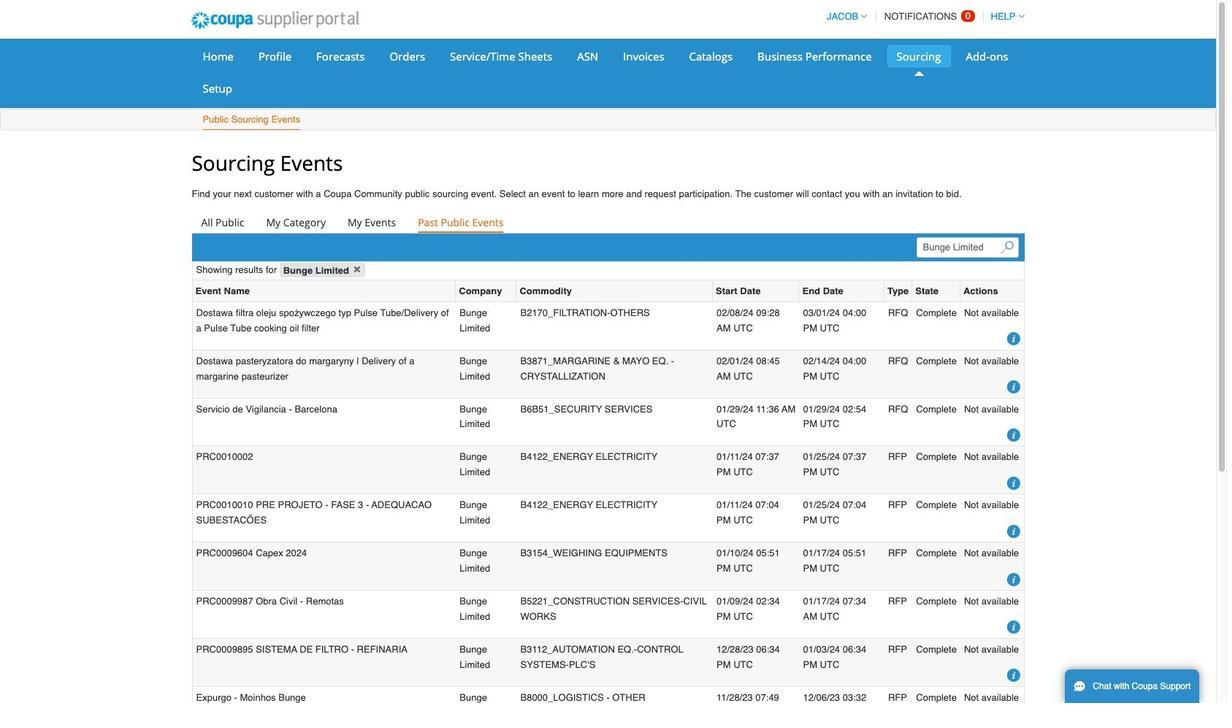 Task type: locate. For each thing, give the bounding box(es) containing it.
clear filter image
[[351, 263, 364, 276]]

tab list
[[192, 213, 1025, 233]]

navigation
[[820, 2, 1025, 31]]

coupa supplier portal image
[[181, 2, 369, 39]]



Task type: vqa. For each thing, say whether or not it's contained in the screenshot.
Search icon
yes



Task type: describe. For each thing, give the bounding box(es) containing it.
search image
[[1001, 241, 1014, 254]]

Search text field
[[917, 238, 1019, 258]]



